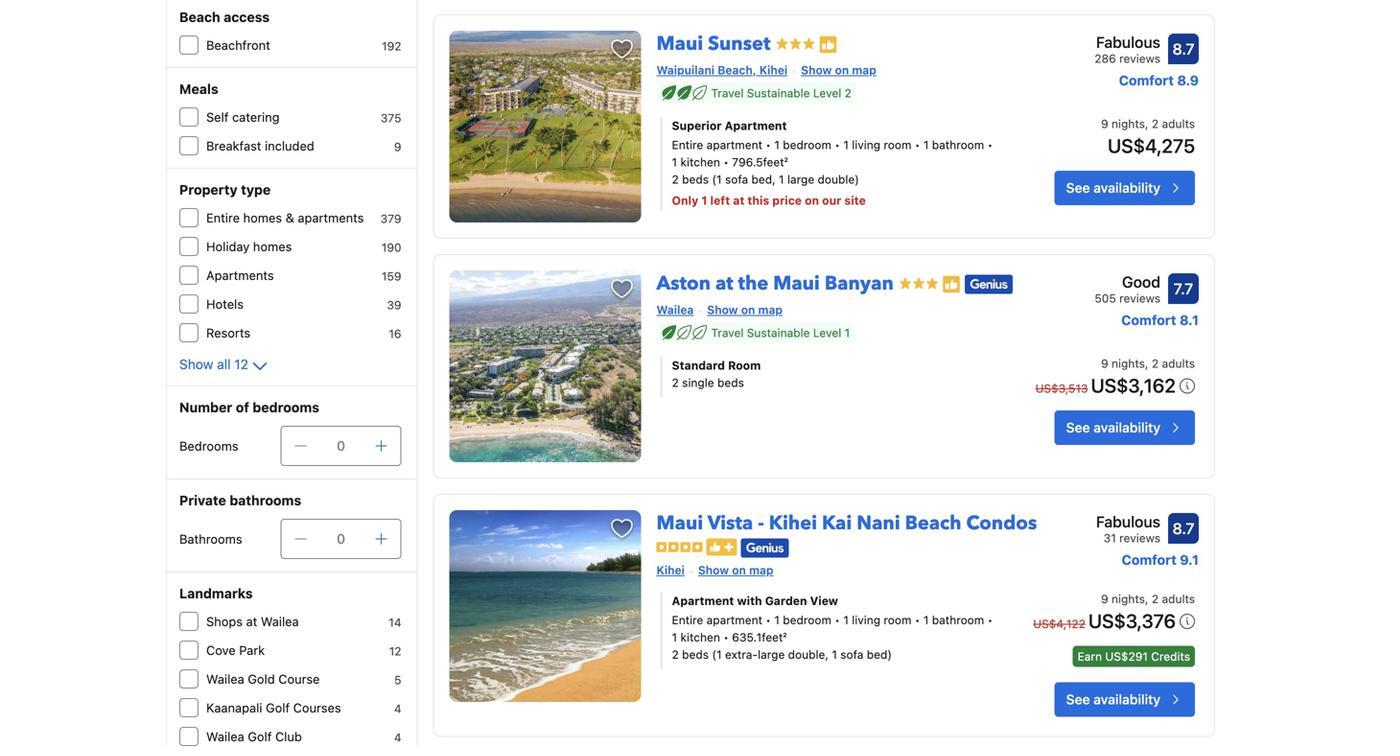 Task type: vqa. For each thing, say whether or not it's contained in the screenshot.


Task type: describe. For each thing, give the bounding box(es) containing it.
catering
[[232, 110, 280, 124]]

comfort 8.9
[[1120, 72, 1200, 88]]

vista
[[708, 510, 754, 537]]

, for aston at the maui banyan
[[1146, 357, 1149, 370]]

0 horizontal spatial this property is part of our preferred partner programme. it is committed to providing commendable service and good value. it will pay us a higher commission if you make a booking. image
[[819, 35, 838, 54]]

1 vertical spatial maui
[[774, 271, 820, 297]]

maui sunset link
[[657, 23, 771, 57]]

286
[[1095, 52, 1117, 65]]

192
[[382, 39, 402, 53]]

comfort for maui vista - kihei kai nani beach condos
[[1122, 552, 1177, 568]]

cove park
[[206, 643, 265, 658]]

maui for sunset
[[657, 31, 704, 57]]

nani
[[857, 510, 901, 537]]

reviews for aston at the maui banyan
[[1120, 292, 1161, 305]]

8.1
[[1180, 312, 1200, 328]]

fabulous 31 reviews
[[1097, 513, 1161, 545]]

level for maui sunset
[[814, 86, 842, 100]]

us$4,122
[[1034, 617, 1086, 631]]

wailea for wailea golf club
[[206, 730, 244, 744]]

bathrooms
[[179, 532, 242, 547]]

number
[[179, 400, 233, 416]]

resorts
[[206, 326, 251, 340]]

8.7 for maui sunset
[[1173, 40, 1195, 58]]

39
[[387, 298, 402, 312]]

travel for sunset
[[712, 86, 744, 100]]

1 horizontal spatial this property is part of our preferred partner programme. it is committed to providing commendable service and good value. it will pay us a higher commission if you make a booking. image
[[942, 275, 961, 294]]

bathrooms
[[230, 493, 302, 509]]

private
[[179, 493, 226, 509]]

good 505 reviews
[[1095, 273, 1161, 305]]

living inside superior apartment entire apartment • 1 bedroom • 1 living room • 1 bathroom • 1 kitchen • 796.5feet² 2 beds (1 sofa bed, 1 large double) only 1 left at this price on our site
[[852, 138, 881, 152]]

credits
[[1152, 650, 1191, 663]]

on for sunset
[[835, 63, 850, 77]]

cove
[[206, 643, 236, 658]]

sunset
[[708, 31, 771, 57]]

double)
[[818, 173, 860, 186]]

0 for number of bedrooms
[[337, 438, 346, 454]]

self catering
[[206, 110, 280, 124]]

waipuilani
[[657, 63, 715, 77]]

sustainable for sunset
[[747, 86, 810, 100]]

type
[[241, 182, 271, 198]]

-
[[758, 510, 765, 537]]

show on map for sunset
[[801, 63, 877, 77]]

the
[[738, 271, 769, 297]]

bedrooms
[[179, 439, 239, 453]]

, for maui vista - kihei kai nani beach condos
[[1146, 592, 1149, 606]]

sofa inside 'apartment with garden view entire apartment • 1 bedroom • 1 living room • 1 bathroom • 1 kitchen • 635.1feet² 2 beds (1 extra-large double, 1 sofa bed)'
[[841, 648, 864, 661]]

maui sunset image
[[450, 31, 642, 223]]

us$3,162
[[1092, 374, 1177, 397]]

beachfront
[[206, 38, 270, 52]]

landmarks
[[179, 586, 253, 602]]

fabulous for maui sunset
[[1097, 33, 1161, 51]]

wailea gold course
[[206, 672, 320, 687]]

room inside superior apartment entire apartment • 1 bedroom • 1 living room • 1 bathroom • 1 kitchen • 796.5feet² 2 beds (1 sofa bed, 1 large double) only 1 left at this price on our site
[[884, 138, 912, 152]]

us$4,275
[[1108, 134, 1196, 157]]

golf for kaanapali
[[266, 701, 290, 715]]

courses
[[293, 701, 341, 715]]

16
[[389, 327, 402, 341]]

shops at wailea
[[206, 615, 299, 629]]

4 for club
[[394, 731, 402, 745]]

9 up us$3,376
[[1102, 592, 1109, 606]]

good
[[1123, 273, 1161, 291]]

3 see availability link from the top
[[1055, 683, 1196, 717]]

park
[[239, 643, 265, 658]]

796.5feet²
[[733, 155, 789, 169]]

0 vertical spatial beach
[[179, 9, 220, 25]]

scored 8.7 element for maui vista - kihei kai nani beach condos
[[1169, 513, 1200, 544]]

159
[[382, 270, 402, 283]]

kai
[[822, 510, 852, 537]]

reviews for maui sunset
[[1120, 52, 1161, 65]]

travel sustainable level 2
[[712, 86, 852, 100]]

1 vertical spatial entire
[[206, 211, 240, 225]]

5
[[395, 674, 402, 687]]

our
[[823, 194, 842, 207]]

9 nights , 2 adults us$4,275
[[1102, 117, 1196, 157]]

at inside superior apartment entire apartment • 1 bedroom • 1 living room • 1 bathroom • 1 kitchen • 796.5feet² 2 beds (1 sofa bed, 1 large double) only 1 left at this price on our site
[[733, 194, 745, 207]]

availability for maui sunset
[[1094, 180, 1161, 196]]

beds inside standard room 2 single beds
[[718, 376, 745, 390]]

9 up us$3,162
[[1102, 357, 1109, 370]]

show all 12
[[179, 357, 249, 372]]

holiday
[[206, 239, 250, 254]]

large for vista
[[758, 648, 785, 661]]

self
[[206, 110, 229, 124]]

maui vista - kihei kai nani beach condos link
[[657, 503, 1038, 537]]

kitchen inside 'apartment with garden view entire apartment • 1 bedroom • 1 living room • 1 bathroom • 1 kitchen • 635.1feet² 2 beds (1 extra-large double, 1 sofa bed)'
[[681, 631, 721, 644]]

hotels
[[206, 297, 244, 311]]

comfort for aston at the maui banyan
[[1122, 312, 1177, 328]]

bathroom inside 'apartment with garden view entire apartment • 1 bedroom • 1 living room • 1 bathroom • 1 kitchen • 635.1feet² 2 beds (1 extra-large double, 1 sofa bed)'
[[933, 613, 985, 627]]

sofa inside superior apartment entire apartment • 1 bedroom • 1 living room • 1 bathroom • 1 kitchen • 796.5feet² 2 beds (1 sofa bed, 1 large double) only 1 left at this price on our site
[[725, 173, 749, 186]]

bed,
[[752, 173, 776, 186]]

earn us$291 credits
[[1078, 650, 1191, 663]]

included
[[265, 139, 315, 153]]

single
[[682, 376, 715, 390]]

adults for aston at the maui banyan
[[1163, 357, 1196, 370]]

price
[[773, 194, 802, 207]]

1 vertical spatial 12
[[389, 645, 402, 658]]

show for maui sunset
[[801, 63, 832, 77]]

on for vista
[[732, 564, 747, 577]]

double,
[[789, 648, 829, 661]]

8.7 for maui vista - kihei kai nani beach condos
[[1173, 520, 1195, 538]]

standard room 2 single beds
[[672, 359, 761, 390]]

kaanapali
[[206, 701, 262, 715]]

us$291
[[1106, 650, 1149, 663]]

see availability link for aston at the maui banyan
[[1055, 411, 1196, 445]]

comfort for maui sunset
[[1120, 72, 1175, 88]]

garden
[[766, 594, 808, 608]]

apartment with garden view link
[[672, 592, 997, 610]]

apartments
[[206, 268, 274, 283]]

bedrooms
[[253, 400, 320, 416]]

190
[[382, 241, 402, 254]]

show all 12 button
[[179, 355, 272, 378]]

fabulous 286 reviews
[[1095, 33, 1161, 65]]

club
[[275, 730, 302, 744]]

homes for entire
[[243, 211, 282, 225]]

superior apartment link
[[672, 117, 997, 134]]

bedroom inside 'apartment with garden view entire apartment • 1 bedroom • 1 living room • 1 bathroom • 1 kitchen • 635.1feet² 2 beds (1 extra-large double, 1 sofa bed)'
[[783, 613, 832, 627]]

on inside superior apartment entire apartment • 1 bedroom • 1 living room • 1 bathroom • 1 kitchen • 796.5feet² 2 beds (1 sofa bed, 1 large double) only 1 left at this price on our site
[[805, 194, 820, 207]]

apartment inside 'apartment with garden view entire apartment • 1 bedroom • 1 living room • 1 bathroom • 1 kitchen • 635.1feet² 2 beds (1 extra-large double, 1 sofa bed)'
[[707, 613, 763, 627]]

apartment inside 'apartment with garden view entire apartment • 1 bedroom • 1 living room • 1 bathroom • 1 kitchen • 635.1feet² 2 beds (1 extra-large double, 1 sofa bed)'
[[672, 594, 735, 608]]

2 up superior apartment link
[[845, 86, 852, 100]]

see availability for aston at the maui banyan
[[1067, 420, 1161, 436]]

aston at the maui banyan link
[[657, 263, 894, 297]]

property type
[[179, 182, 271, 198]]

2 inside 9 nights , 2 adults us$4,275
[[1152, 117, 1159, 130]]

golf for wailea
[[248, 730, 272, 744]]

level for aston at the maui banyan
[[814, 326, 842, 340]]

only
[[672, 194, 699, 207]]

waipuilani beach, kihei
[[657, 63, 788, 77]]

us$3,376
[[1089, 610, 1177, 632]]

2 vertical spatial kihei
[[657, 564, 685, 577]]

availability for aston at the maui banyan
[[1094, 420, 1161, 436]]

wailea for wailea gold course
[[206, 672, 244, 687]]

of
[[236, 400, 249, 416]]

beds inside superior apartment entire apartment • 1 bedroom • 1 living room • 1 bathroom • 1 kitchen • 796.5feet² 2 beds (1 sofa bed, 1 large double) only 1 left at this price on our site
[[682, 173, 709, 186]]

beds inside 'apartment with garden view entire apartment • 1 bedroom • 1 living room • 1 bathroom • 1 kitchen • 635.1feet² 2 beds (1 extra-large double, 1 sofa bed)'
[[682, 648, 709, 661]]

bed)
[[867, 648, 892, 661]]

apartment with garden view entire apartment • 1 bedroom • 1 living room • 1 bathroom • 1 kitchen • 635.1feet² 2 beds (1 extra-large double, 1 sofa bed)
[[672, 594, 994, 661]]



Task type: locate. For each thing, give the bounding box(es) containing it.
show for aston at the maui banyan
[[708, 303, 738, 317]]

1 scored 8.7 element from the top
[[1169, 34, 1200, 64]]

2 (1 from the top
[[712, 648, 722, 661]]

1 horizontal spatial beach
[[906, 510, 962, 537]]

3 nights from the top
[[1112, 592, 1146, 606]]

1 vertical spatial large
[[758, 648, 785, 661]]

nights up us$4,275
[[1112, 117, 1146, 130]]

(1 left extra-
[[712, 648, 722, 661]]

banyan
[[825, 271, 894, 297]]

0
[[337, 438, 346, 454], [337, 531, 346, 547]]

comfort down fabulous 286 reviews on the top right
[[1120, 72, 1175, 88]]

homes left &
[[243, 211, 282, 225]]

0 vertical spatial 12
[[234, 357, 249, 372]]

kitchen
[[681, 155, 721, 169], [681, 631, 721, 644]]

8.7
[[1173, 40, 1195, 58], [1173, 520, 1195, 538]]

9.1
[[1181, 552, 1200, 568]]

show down vista
[[698, 564, 729, 577]]

this property is part of our preferred plus programme. it is committed to providing outstanding service and excellent value. it will pay us a higher commission if you make a booking. image
[[707, 539, 738, 556], [707, 539, 738, 556]]

, up us$4,275
[[1146, 117, 1149, 130]]

0 vertical spatial large
[[788, 173, 815, 186]]

maui sunset
[[657, 31, 771, 57]]

1 vertical spatial at
[[716, 271, 734, 297]]

large inside 'apartment with garden view entire apartment • 1 bedroom • 1 living room • 1 bathroom • 1 kitchen • 635.1feet² 2 beds (1 extra-large double, 1 sofa bed)'
[[758, 648, 785, 661]]

1 vertical spatial 9 nights , 2 adults
[[1102, 592, 1196, 606]]

adults up us$4,275
[[1163, 117, 1196, 130]]

(1 up 'left'
[[712, 173, 722, 186]]

2 vertical spatial reviews
[[1120, 532, 1161, 545]]

golf up the club
[[266, 701, 290, 715]]

1 vertical spatial see
[[1067, 420, 1091, 436]]

1 vertical spatial this property is part of our preferred partner programme. it is committed to providing commendable service and good value. it will pay us a higher commission if you make a booking. image
[[942, 275, 961, 294]]

access
[[224, 9, 270, 25]]

wailea golf club
[[206, 730, 302, 744]]

3 , from the top
[[1146, 592, 1149, 606]]

0 vertical spatial bathroom
[[933, 138, 985, 152]]

0 vertical spatial homes
[[243, 211, 282, 225]]

apartment inside superior apartment entire apartment • 1 bedroom • 1 living room • 1 bathroom • 1 kitchen • 796.5feet² 2 beds (1 sofa bed, 1 large double) only 1 left at this price on our site
[[725, 119, 787, 132]]

2 scored 8.7 element from the top
[[1169, 513, 1200, 544]]

apartments
[[298, 211, 364, 225]]

bedroom down view
[[783, 613, 832, 627]]

2 bedroom from the top
[[783, 613, 832, 627]]

this property is part of our preferred partner programme. it is committed to providing commendable service and good value. it will pay us a higher commission if you make a booking. image up 'travel sustainable level 2'
[[819, 35, 838, 54]]

2 travel from the top
[[712, 326, 744, 340]]

show left all
[[179, 357, 213, 372]]

at right 'left'
[[733, 194, 745, 207]]

1 vertical spatial fabulous
[[1097, 513, 1161, 531]]

this property is part of our preferred partner programme. it is committed to providing commendable service and good value. it will pay us a higher commission if you make a booking. image
[[819, 35, 838, 54], [942, 275, 961, 294]]

gold
[[248, 672, 275, 687]]

room
[[884, 138, 912, 152], [884, 613, 912, 627]]

living inside 'apartment with garden view entire apartment • 1 bedroom • 1 living room • 1 bathroom • 1 kitchen • 635.1feet² 2 beds (1 extra-large double, 1 sofa bed)'
[[852, 613, 881, 627]]

large down 635.1feet²
[[758, 648, 785, 661]]

room inside 'apartment with garden view entire apartment • 1 bedroom • 1 living room • 1 bathroom • 1 kitchen • 635.1feet² 2 beds (1 extra-large double, 1 sofa bed)'
[[884, 613, 912, 627]]

2 vertical spatial maui
[[657, 510, 704, 537]]

view
[[811, 594, 839, 608]]

shops
[[206, 615, 243, 629]]

0 vertical spatial 8.7
[[1173, 40, 1195, 58]]

show on map up with at right bottom
[[698, 564, 774, 577]]

(1 inside superior apartment entire apartment • 1 bedroom • 1 living room • 1 bathroom • 1 kitchen • 796.5feet² 2 beds (1 sofa bed, 1 large double) only 1 left at this price on our site
[[712, 173, 722, 186]]

sustainable down beach, at the right top of the page
[[747, 86, 810, 100]]

1 see availability link from the top
[[1055, 171, 1196, 205]]

maui vista - kihei kai nani beach condos image
[[450, 510, 642, 702]]

beach right "nani"
[[906, 510, 962, 537]]

0 vertical spatial apartment
[[725, 119, 787, 132]]

2 up us$3,376
[[1152, 592, 1159, 606]]

sustainable for at
[[747, 326, 810, 340]]

3 see availability from the top
[[1067, 692, 1161, 708]]

nights for aston at the maui banyan
[[1112, 357, 1146, 370]]

(1 inside 'apartment with garden view entire apartment • 1 bedroom • 1 living room • 1 bathroom • 1 kitchen • 635.1feet² 2 beds (1 extra-large double, 1 sofa bed)'
[[712, 648, 722, 661]]

fabulous for maui vista - kihei kai nani beach condos
[[1097, 513, 1161, 531]]

0 vertical spatial see availability link
[[1055, 171, 1196, 205]]

wailea down the 'cove'
[[206, 672, 244, 687]]

&
[[286, 211, 294, 225]]

0 vertical spatial beds
[[682, 173, 709, 186]]

0 vertical spatial bedroom
[[783, 138, 832, 152]]

9 down 375
[[394, 140, 402, 154]]

1 vertical spatial kitchen
[[681, 631, 721, 644]]

4 for courses
[[394, 702, 402, 716]]

8.7 up 9.1
[[1173, 520, 1195, 538]]

1 horizontal spatial 12
[[389, 645, 402, 658]]

entire inside 'apartment with garden view entire apartment • 1 bedroom • 1 living room • 1 bathroom • 1 kitchen • 635.1feet² 2 beds (1 extra-large double, 1 sofa bed)'
[[672, 613, 704, 627]]

1 vertical spatial see availability link
[[1055, 411, 1196, 445]]

0 vertical spatial maui
[[657, 31, 704, 57]]

apartment inside superior apartment entire apartment • 1 bedroom • 1 living room • 1 bathroom • 1 kitchen • 796.5feet² 2 beds (1 sofa bed, 1 large double) only 1 left at this price on our site
[[707, 138, 763, 152]]

apartment down with at right bottom
[[707, 613, 763, 627]]

2 vertical spatial adults
[[1163, 592, 1196, 606]]

breakfast included
[[206, 139, 315, 153]]

0 horizontal spatial large
[[758, 648, 785, 661]]

2 nights from the top
[[1112, 357, 1146, 370]]

1 horizontal spatial this property is part of our preferred partner programme. it is committed to providing commendable service and good value. it will pay us a higher commission if you make a booking. image
[[942, 275, 961, 294]]

travel down waipuilani beach, kihei at the top
[[712, 86, 744, 100]]

0 vertical spatial reviews
[[1120, 52, 1161, 65]]

on up with at right bottom
[[732, 564, 747, 577]]

kitchen down superior
[[681, 155, 721, 169]]

reviews inside good 505 reviews
[[1120, 292, 1161, 305]]

12 inside dropdown button
[[234, 357, 249, 372]]

1 vertical spatial 8.7
[[1173, 520, 1195, 538]]

1 living from the top
[[852, 138, 881, 152]]

fabulous
[[1097, 33, 1161, 51], [1097, 513, 1161, 531]]

0 horizontal spatial sofa
[[725, 173, 749, 186]]

0 vertical spatial living
[[852, 138, 881, 152]]

, inside 9 nights , 2 adults us$4,275
[[1146, 117, 1149, 130]]

sofa up 'left'
[[725, 173, 749, 186]]

apartment up 796.5feet²
[[725, 119, 787, 132]]

bathroom
[[933, 138, 985, 152], [933, 613, 985, 627]]

1 bedroom from the top
[[783, 138, 832, 152]]

wailea for wailea
[[657, 303, 694, 317]]

14
[[389, 616, 402, 630]]

this property is part of our preferred partner programme. it is committed to providing commendable service and good value. it will pay us a higher commission if you make a booking. image up 'travel sustainable level 2'
[[819, 35, 838, 54]]

travel up room
[[712, 326, 744, 340]]

bedroom inside superior apartment entire apartment • 1 bedroom • 1 living room • 1 bathroom • 1 kitchen • 796.5feet² 2 beds (1 sofa bed, 1 large double) only 1 left at this price on our site
[[783, 138, 832, 152]]

see availability link
[[1055, 171, 1196, 205], [1055, 411, 1196, 445], [1055, 683, 1196, 717]]

bedroom down superior apartment link
[[783, 138, 832, 152]]

1 vertical spatial apartment
[[707, 613, 763, 627]]

large for sunset
[[788, 173, 815, 186]]

9 nights , 2 adults
[[1102, 357, 1196, 370], [1102, 592, 1196, 606]]

sustainable
[[747, 86, 810, 100], [747, 326, 810, 340]]

fabulous up 31
[[1097, 513, 1161, 531]]

1 vertical spatial comfort
[[1122, 312, 1177, 328]]

1 apartment from the top
[[707, 138, 763, 152]]

2 kitchen from the top
[[681, 631, 721, 644]]

0 vertical spatial this property is part of our preferred partner programme. it is committed to providing commendable service and good value. it will pay us a higher commission if you make a booking. image
[[819, 35, 838, 54]]

beach
[[179, 9, 220, 25], [906, 510, 962, 537]]

at left the
[[716, 271, 734, 297]]

reviews inside fabulous 286 reviews
[[1120, 52, 1161, 65]]

2 9 nights , 2 adults from the top
[[1102, 592, 1196, 606]]

2 bathroom from the top
[[933, 613, 985, 627]]

0 horizontal spatial beach
[[179, 9, 220, 25]]

map for at
[[759, 303, 783, 317]]

1 vertical spatial sustainable
[[747, 326, 810, 340]]

0 vertical spatial level
[[814, 86, 842, 100]]

2 4 from the top
[[394, 731, 402, 745]]

availability down us$291
[[1094, 692, 1161, 708]]

homes down entire homes & apartments
[[253, 239, 292, 254]]

course
[[279, 672, 320, 687]]

reviews up the comfort 8.9
[[1120, 52, 1161, 65]]

2 , from the top
[[1146, 357, 1149, 370]]

nights inside 9 nights , 2 adults us$4,275
[[1112, 117, 1146, 130]]

1 availability from the top
[[1094, 180, 1161, 196]]

1 8.7 from the top
[[1173, 40, 1195, 58]]

scored 7.7 element
[[1169, 273, 1200, 304]]

show on map down the
[[708, 303, 783, 317]]

2 level from the top
[[814, 326, 842, 340]]

9 up us$4,275
[[1102, 117, 1109, 130]]

1 vertical spatial bathroom
[[933, 613, 985, 627]]

travel for at
[[712, 326, 744, 340]]

1 vertical spatial show on map
[[708, 303, 783, 317]]

1 vertical spatial see availability
[[1067, 420, 1161, 436]]

0 vertical spatial comfort
[[1120, 72, 1175, 88]]

reviews inside fabulous 31 reviews
[[1120, 532, 1161, 545]]

show inside dropdown button
[[179, 357, 213, 372]]

level up standard room link
[[814, 326, 842, 340]]

9 nights , 2 adults up us$3,376
[[1102, 592, 1196, 606]]

0 vertical spatial room
[[884, 138, 912, 152]]

2 vertical spatial show on map
[[698, 564, 774, 577]]

8.9
[[1178, 72, 1200, 88]]

show on map up superior apartment link
[[801, 63, 877, 77]]

0 vertical spatial ,
[[1146, 117, 1149, 130]]

maui up waipuilani
[[657, 31, 704, 57]]

standard room link
[[672, 357, 997, 374]]

2 reviews from the top
[[1120, 292, 1161, 305]]

at right shops at the left bottom of the page
[[246, 615, 257, 629]]

fabulous element for maui sunset
[[1095, 31, 1161, 54]]

0 vertical spatial fabulous
[[1097, 33, 1161, 51]]

1 vertical spatial 0
[[337, 531, 346, 547]]

0 vertical spatial at
[[733, 194, 745, 207]]

on
[[835, 63, 850, 77], [805, 194, 820, 207], [742, 303, 756, 317], [732, 564, 747, 577]]

at for the
[[716, 271, 734, 297]]

room up bed) in the right bottom of the page
[[884, 613, 912, 627]]

fabulous inside fabulous 286 reviews
[[1097, 33, 1161, 51]]

1 vertical spatial beds
[[718, 376, 745, 390]]

2 see from the top
[[1067, 420, 1091, 436]]

0 vertical spatial 0
[[337, 438, 346, 454]]

2 see availability from the top
[[1067, 420, 1161, 436]]

2 availability from the top
[[1094, 420, 1161, 436]]

1 vertical spatial reviews
[[1120, 292, 1161, 305]]

entire inside superior apartment entire apartment • 1 bedroom • 1 living room • 1 bathroom • 1 kitchen • 796.5feet² 2 beds (1 sofa bed, 1 large double) only 1 left at this price on our site
[[672, 138, 704, 152]]

3 availability from the top
[[1094, 692, 1161, 708]]

beds
[[682, 173, 709, 186], [718, 376, 745, 390], [682, 648, 709, 661]]

maui right the
[[774, 271, 820, 297]]

0 vertical spatial this property is part of our preferred partner programme. it is committed to providing commendable service and good value. it will pay us a higher commission if you make a booking. image
[[819, 35, 838, 54]]

living down superior apartment link
[[852, 138, 881, 152]]

aston at the maui banyan
[[657, 271, 894, 297]]

living
[[852, 138, 881, 152], [852, 613, 881, 627]]

comfort down fabulous 31 reviews
[[1122, 552, 1177, 568]]

condos
[[967, 510, 1038, 537]]

2 see availability link from the top
[[1055, 411, 1196, 445]]

scored 8.7 element up 9.1
[[1169, 513, 1200, 544]]

aston
[[657, 271, 711, 297]]

site
[[845, 194, 866, 207]]

see availability link down us$291
[[1055, 683, 1196, 717]]

see availability link down us$4,275
[[1055, 171, 1196, 205]]

2 fabulous from the top
[[1097, 513, 1161, 531]]

1 bathroom from the top
[[933, 138, 985, 152]]

1 (1 from the top
[[712, 173, 722, 186]]

golf left the club
[[248, 730, 272, 744]]

1 vertical spatial bedroom
[[783, 613, 832, 627]]

nights for maui vista - kihei kai nani beach condos
[[1112, 592, 1146, 606]]

map up travel sustainable level 1
[[759, 303, 783, 317]]

1 , from the top
[[1146, 117, 1149, 130]]

private bathrooms
[[179, 493, 302, 509]]

1 vertical spatial level
[[814, 326, 842, 340]]

sustainable up room
[[747, 326, 810, 340]]

12 right all
[[234, 357, 249, 372]]

holiday homes
[[206, 239, 292, 254]]

0 vertical spatial kitchen
[[681, 155, 721, 169]]

, up us$3,376
[[1146, 592, 1149, 606]]

with
[[737, 594, 763, 608]]

bedroom
[[783, 138, 832, 152], [783, 613, 832, 627]]

this property is part of our preferred partner programme. it is committed to providing commendable service and good value. it will pay us a higher commission if you make a booking. image
[[819, 35, 838, 54], [942, 275, 961, 294]]

availability down us$3,162
[[1094, 420, 1161, 436]]

1
[[775, 138, 780, 152], [844, 138, 849, 152], [924, 138, 929, 152], [672, 155, 678, 169], [779, 173, 785, 186], [702, 194, 708, 207], [845, 326, 850, 340], [775, 613, 780, 627], [844, 613, 849, 627], [924, 613, 929, 627], [672, 631, 678, 644], [832, 648, 838, 661]]

7.7
[[1174, 280, 1194, 298]]

maui
[[657, 31, 704, 57], [774, 271, 820, 297], [657, 510, 704, 537]]

8.7 up 8.9
[[1173, 40, 1195, 58]]

0 vertical spatial sustainable
[[747, 86, 810, 100]]

see availability down us$4,275
[[1067, 180, 1161, 196]]

1 reviews from the top
[[1120, 52, 1161, 65]]

0 vertical spatial golf
[[266, 701, 290, 715]]

maui left vista
[[657, 510, 704, 537]]

0 vertical spatial availability
[[1094, 180, 1161, 196]]

2 inside superior apartment entire apartment • 1 bedroom • 1 living room • 1 bathroom • 1 kitchen • 796.5feet² 2 beds (1 sofa bed, 1 large double) only 1 left at this price on our site
[[672, 173, 679, 186]]

2 8.7 from the top
[[1173, 520, 1195, 538]]

fabulous element up comfort 9.1
[[1097, 510, 1161, 534]]

genius discounts available at this property. image
[[965, 275, 1013, 294], [965, 275, 1013, 294], [741, 539, 789, 558], [741, 539, 789, 558]]

1 vertical spatial kihei
[[769, 510, 818, 537]]

(1
[[712, 173, 722, 186], [712, 648, 722, 661]]

aston at the maui banyan image
[[450, 271, 642, 462]]

1 kitchen from the top
[[681, 155, 721, 169]]

505
[[1095, 292, 1117, 305]]

12
[[234, 357, 249, 372], [389, 645, 402, 658]]

comfort down good 505 reviews
[[1122, 312, 1177, 328]]

0 horizontal spatial this property is part of our preferred partner programme. it is committed to providing commendable service and good value. it will pay us a higher commission if you make a booking. image
[[819, 35, 838, 54]]

3 reviews from the top
[[1120, 532, 1161, 545]]

this
[[748, 194, 770, 207]]

homes
[[243, 211, 282, 225], [253, 239, 292, 254]]

beds up only
[[682, 173, 709, 186]]

large inside superior apartment entire apartment • 1 bedroom • 1 living room • 1 bathroom • 1 kitchen • 796.5feet² 2 beds (1 sofa bed, 1 large double) only 1 left at this price on our site
[[788, 173, 815, 186]]

0 vertical spatial apartment
[[707, 138, 763, 152]]

wailea
[[657, 303, 694, 317], [261, 615, 299, 629], [206, 672, 244, 687], [206, 730, 244, 744]]

2 sustainable from the top
[[747, 326, 810, 340]]

this property is part of our preferred partner programme. it is committed to providing commendable service and good value. it will pay us a higher commission if you make a booking. image right 'banyan'
[[942, 275, 961, 294]]

3 see from the top
[[1067, 692, 1091, 708]]

wailea down kaanapali
[[206, 730, 244, 744]]

superior
[[672, 119, 722, 132]]

0 vertical spatial see
[[1067, 180, 1091, 196]]

1 room from the top
[[884, 138, 912, 152]]

scored 8.7 element
[[1169, 34, 1200, 64], [1169, 513, 1200, 544]]

2 vertical spatial beds
[[682, 648, 709, 661]]

apartment up 796.5feet²
[[707, 138, 763, 152]]

beds left extra-
[[682, 648, 709, 661]]

availability down us$4,275
[[1094, 180, 1161, 196]]

see for maui sunset
[[1067, 180, 1091, 196]]

map up with at right bottom
[[750, 564, 774, 577]]

sofa left bed) in the right bottom of the page
[[841, 648, 864, 661]]

room down superior apartment link
[[884, 138, 912, 152]]

9 nights , 2 adults up us$3,162
[[1102, 357, 1196, 370]]

1 vertical spatial fabulous element
[[1097, 510, 1161, 534]]

entire homes & apartments
[[206, 211, 364, 225]]

0 vertical spatial sofa
[[725, 173, 749, 186]]

fabulous element for maui vista - kihei kai nani beach condos
[[1097, 510, 1161, 534]]

1 vertical spatial adults
[[1163, 357, 1196, 370]]

1 level from the top
[[814, 86, 842, 100]]

maui for vista
[[657, 510, 704, 537]]

1 vertical spatial room
[[884, 613, 912, 627]]

1 0 from the top
[[337, 438, 346, 454]]

on up superior apartment link
[[835, 63, 850, 77]]

2 adults from the top
[[1163, 357, 1196, 370]]

1 see availability from the top
[[1067, 180, 1161, 196]]

maui vista - kihei kai nani beach condos
[[657, 510, 1038, 537]]

1 4 from the top
[[394, 702, 402, 716]]

2 living from the top
[[852, 613, 881, 627]]

0 vertical spatial (1
[[712, 173, 722, 186]]

show for maui vista - kihei kai nani beach condos
[[698, 564, 729, 577]]

1 9 nights , 2 adults from the top
[[1102, 357, 1196, 370]]

level up superior apartment link
[[814, 86, 842, 100]]

reviews for maui vista - kihei kai nani beach condos
[[1120, 532, 1161, 545]]

reviews down good
[[1120, 292, 1161, 305]]

2 left extra-
[[672, 648, 679, 661]]

2 inside standard room 2 single beds
[[672, 376, 679, 390]]

map up superior apartment link
[[853, 63, 877, 77]]

show on map for at
[[708, 303, 783, 317]]

3 adults from the top
[[1163, 592, 1196, 606]]

fabulous element up the comfort 8.9
[[1095, 31, 1161, 54]]

see availability link for maui sunset
[[1055, 171, 1196, 205]]

2 vertical spatial entire
[[672, 613, 704, 627]]

1 vertical spatial map
[[759, 303, 783, 317]]

breakfast
[[206, 139, 261, 153]]

us$3,513
[[1036, 382, 1089, 395]]

adults inside 9 nights , 2 adults us$4,275
[[1163, 117, 1196, 130]]

•
[[766, 138, 772, 152], [835, 138, 841, 152], [915, 138, 921, 152], [988, 138, 994, 152], [724, 155, 729, 169], [766, 613, 772, 627], [835, 613, 841, 627], [915, 613, 921, 627], [988, 613, 994, 627], [724, 631, 729, 644]]

large up price
[[788, 173, 815, 186]]

fabulous up 286
[[1097, 33, 1161, 51]]

2 room from the top
[[884, 613, 912, 627]]

2 vertical spatial ,
[[1146, 592, 1149, 606]]

see availability for maui sunset
[[1067, 180, 1161, 196]]

1 vertical spatial this property is part of our preferred partner programme. it is committed to providing commendable service and good value. it will pay us a higher commission if you make a booking. image
[[942, 275, 961, 294]]

show on map for vista
[[698, 564, 774, 577]]

635.1feet²
[[733, 631, 787, 644]]

bathroom inside superior apartment entire apartment • 1 bedroom • 1 living room • 1 bathroom • 1 kitchen • 796.5feet² 2 beds (1 sofa bed, 1 large double) only 1 left at this price on our site
[[933, 138, 985, 152]]

2 up us$4,275
[[1152, 117, 1159, 130]]

nights up us$3,162
[[1112, 357, 1146, 370]]

0 horizontal spatial 12
[[234, 357, 249, 372]]

2 vertical spatial at
[[246, 615, 257, 629]]

apartment left with at right bottom
[[672, 594, 735, 608]]

1 fabulous from the top
[[1097, 33, 1161, 51]]

1 vertical spatial availability
[[1094, 420, 1161, 436]]

show
[[801, 63, 832, 77], [708, 303, 738, 317], [179, 357, 213, 372], [698, 564, 729, 577]]

1 sustainable from the top
[[747, 86, 810, 100]]

1 nights from the top
[[1112, 117, 1146, 130]]

1 travel from the top
[[712, 86, 744, 100]]

0 vertical spatial see availability
[[1067, 180, 1161, 196]]

comfort 9.1
[[1122, 552, 1200, 568]]

0 vertical spatial show on map
[[801, 63, 877, 77]]

all
[[217, 357, 231, 372]]

1 vertical spatial golf
[[248, 730, 272, 744]]

0 vertical spatial map
[[853, 63, 877, 77]]

see for aston at the maui banyan
[[1067, 420, 1091, 436]]

see availability link down us$3,162
[[1055, 411, 1196, 445]]

kitchen left 635.1feet²
[[681, 631, 721, 644]]

1 vertical spatial sofa
[[841, 648, 864, 661]]

2 0 from the top
[[337, 531, 346, 547]]

scored 8.7 element for maui sunset
[[1169, 34, 1200, 64]]

fabulous element
[[1095, 31, 1161, 54], [1097, 510, 1161, 534]]

9 inside 9 nights , 2 adults us$4,275
[[1102, 117, 1109, 130]]

0 vertical spatial entire
[[672, 138, 704, 152]]

1 adults from the top
[[1163, 117, 1196, 130]]

1 vertical spatial 4
[[394, 731, 402, 745]]

wailea up park
[[261, 615, 299, 629]]

this property is part of our preferred partner programme. it is committed to providing commendable service and good value. it will pay us a higher commission if you make a booking. image right 'banyan'
[[942, 275, 961, 294]]

map for sunset
[[853, 63, 877, 77]]

extra-
[[725, 648, 758, 661]]

1 vertical spatial nights
[[1112, 357, 1146, 370]]

2 vertical spatial comfort
[[1122, 552, 1177, 568]]

kitchen inside superior apartment entire apartment • 1 bedroom • 1 living room • 1 bathroom • 1 kitchen • 796.5feet² 2 beds (1 sofa bed, 1 large double) only 1 left at this price on our site
[[681, 155, 721, 169]]

379
[[381, 212, 402, 226]]

0 vertical spatial fabulous element
[[1095, 31, 1161, 54]]

9 nights , 2 adults for maui vista - kihei kai nani beach condos
[[1102, 592, 1196, 606]]

9 nights , 2 adults for aston at the maui banyan
[[1102, 357, 1196, 370]]

1 vertical spatial beach
[[906, 510, 962, 537]]

beach left "access"
[[179, 9, 220, 25]]

0 vertical spatial kihei
[[760, 63, 788, 77]]

golf
[[266, 701, 290, 715], [248, 730, 272, 744]]

adults for maui vista - kihei kai nani beach condos
[[1163, 592, 1196, 606]]

2 left single
[[672, 376, 679, 390]]

standard
[[672, 359, 726, 372]]

0 vertical spatial nights
[[1112, 117, 1146, 130]]

0 vertical spatial 9 nights , 2 adults
[[1102, 357, 1196, 370]]

at for wailea
[[246, 615, 257, 629]]

superior apartment entire apartment • 1 bedroom • 1 living room • 1 bathroom • 1 kitchen • 796.5feet² 2 beds (1 sofa bed, 1 large double) only 1 left at this price on our site
[[672, 119, 994, 207]]

nights up us$3,376
[[1112, 592, 1146, 606]]

reviews
[[1120, 52, 1161, 65], [1120, 292, 1161, 305], [1120, 532, 1161, 545]]

1 see from the top
[[1067, 180, 1091, 196]]

2 vertical spatial availability
[[1094, 692, 1161, 708]]

1 vertical spatial (1
[[712, 648, 722, 661]]

, up us$3,162
[[1146, 357, 1149, 370]]

good element
[[1095, 271, 1161, 294]]

2 inside 'apartment with garden view entire apartment • 1 bedroom • 1 living room • 1 bathroom • 1 kitchen • 635.1feet² 2 beds (1 extra-large double, 1 sofa bed)'
[[672, 648, 679, 661]]

2 apartment from the top
[[707, 613, 763, 627]]

0 for private bathrooms
[[337, 531, 346, 547]]

1 vertical spatial living
[[852, 613, 881, 627]]

see
[[1067, 180, 1091, 196], [1067, 420, 1091, 436], [1067, 692, 1091, 708]]

at inside aston at the maui banyan link
[[716, 271, 734, 297]]

reviews up comfort 9.1
[[1120, 532, 1161, 545]]

on for at
[[742, 303, 756, 317]]

1 horizontal spatial sofa
[[841, 648, 864, 661]]

living up bed) in the right bottom of the page
[[852, 613, 881, 627]]

1 horizontal spatial large
[[788, 173, 815, 186]]

homes for holiday
[[253, 239, 292, 254]]

show up 'travel sustainable level 2'
[[801, 63, 832, 77]]

on left our on the top right of the page
[[805, 194, 820, 207]]

map for vista
[[750, 564, 774, 577]]

comfort
[[1120, 72, 1175, 88], [1122, 312, 1177, 328], [1122, 552, 1177, 568]]

2 up only
[[672, 173, 679, 186]]

apartment
[[707, 138, 763, 152], [707, 613, 763, 627]]

wailea down aston
[[657, 303, 694, 317]]

2 up us$3,162
[[1152, 357, 1159, 370]]

0 vertical spatial travel
[[712, 86, 744, 100]]

1 vertical spatial homes
[[253, 239, 292, 254]]

number of bedrooms
[[179, 400, 320, 416]]

show down aston
[[708, 303, 738, 317]]



